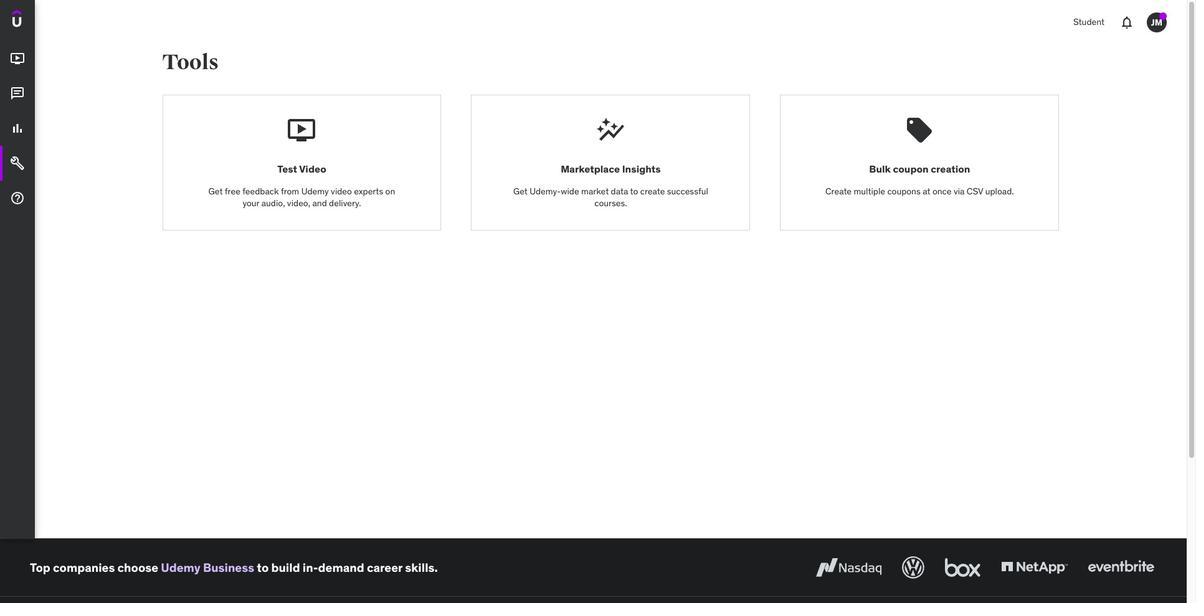 Task type: vqa. For each thing, say whether or not it's contained in the screenshot.
left Get
yes



Task type: locate. For each thing, give the bounding box(es) containing it.
0 horizontal spatial to
[[257, 560, 269, 575]]

successful
[[667, 185, 708, 197]]

udemy right the choose
[[161, 560, 200, 575]]

data
[[611, 185, 628, 197]]

market
[[581, 185, 609, 197]]

career
[[367, 560, 402, 575]]

create
[[640, 185, 665, 197]]

0 horizontal spatial get
[[208, 185, 223, 197]]

your
[[243, 198, 259, 209]]

video
[[299, 163, 326, 175]]

1 horizontal spatial to
[[630, 185, 638, 197]]

get left the udemy-
[[513, 185, 528, 197]]

1 horizontal spatial get
[[513, 185, 528, 197]]

1 vertical spatial udemy
[[161, 560, 200, 575]]

get inside the 'get udemy-wide market data to create successful courses.'
[[513, 185, 528, 197]]

create
[[825, 185, 852, 197]]

to left build
[[257, 560, 269, 575]]

marketplace insights
[[561, 163, 661, 175]]

get left free
[[208, 185, 223, 197]]

0 vertical spatial to
[[630, 185, 638, 197]]

at
[[923, 185, 930, 197]]

1 vertical spatial to
[[257, 560, 269, 575]]

on
[[385, 185, 395, 197]]

bulk coupon creation
[[869, 163, 970, 175]]

2 get from the left
[[513, 185, 528, 197]]

to right "data"
[[630, 185, 638, 197]]

box image
[[942, 554, 984, 581]]

in-
[[303, 560, 318, 575]]

jm link
[[1142, 7, 1172, 37]]

udemy up the and
[[301, 185, 329, 197]]

udemy business link
[[161, 560, 254, 575]]

0 vertical spatial udemy
[[301, 185, 329, 197]]

1 get from the left
[[208, 185, 223, 197]]

get udemy-wide market data to create successful courses.
[[513, 185, 708, 209]]

medium image
[[10, 86, 25, 101], [10, 121, 25, 136], [10, 156, 25, 171], [10, 191, 25, 206]]

creation
[[931, 163, 970, 175]]

to
[[630, 185, 638, 197], [257, 560, 269, 575]]

notifications image
[[1119, 15, 1134, 30]]

medium image
[[10, 51, 25, 66]]

wide
[[561, 185, 579, 197]]

to for data
[[630, 185, 638, 197]]

you have alerts image
[[1159, 12, 1167, 20]]

build
[[271, 560, 300, 575]]

get inside get free feedback from udemy video experts on your audio, video, and delivery.
[[208, 185, 223, 197]]

get free feedback from udemy video experts on your audio, video, and delivery.
[[208, 185, 395, 209]]

eventbrite image
[[1085, 554, 1157, 581]]

udemy
[[301, 185, 329, 197], [161, 560, 200, 575]]

1 horizontal spatial udemy
[[301, 185, 329, 197]]

marketplace
[[561, 163, 620, 175]]

test
[[277, 163, 297, 175]]

video
[[331, 185, 352, 197]]

choose
[[117, 560, 158, 575]]

free
[[225, 185, 240, 197]]

to inside the 'get udemy-wide market data to create successful courses.'
[[630, 185, 638, 197]]

get
[[208, 185, 223, 197], [513, 185, 528, 197]]



Task type: describe. For each thing, give the bounding box(es) containing it.
test video
[[277, 163, 326, 175]]

from
[[281, 185, 299, 197]]

business
[[203, 560, 254, 575]]

3 medium image from the top
[[10, 156, 25, 171]]

courses.
[[594, 198, 627, 209]]

bulk
[[869, 163, 891, 175]]

1 medium image from the top
[[10, 86, 25, 101]]

0 horizontal spatial udemy
[[161, 560, 200, 575]]

csv
[[967, 185, 983, 197]]

delivery.
[[329, 198, 361, 209]]

and
[[312, 198, 327, 209]]

udemy inside get free feedback from udemy video experts on your audio, video, and delivery.
[[301, 185, 329, 197]]

4 medium image from the top
[[10, 191, 25, 206]]

get for marketplace insights
[[513, 185, 528, 197]]

nasdaq image
[[813, 554, 885, 581]]

via
[[954, 185, 965, 197]]

coupon
[[893, 163, 929, 175]]

audio,
[[261, 198, 285, 209]]

top companies choose udemy business to build in-demand career skills.
[[30, 560, 438, 575]]

skills.
[[405, 560, 438, 575]]

multiple
[[854, 185, 885, 197]]

coupons
[[887, 185, 921, 197]]

jm
[[1151, 17, 1163, 28]]

upload.
[[985, 185, 1014, 197]]

feedback
[[242, 185, 279, 197]]

netapp image
[[999, 554, 1070, 581]]

udemy image
[[12, 10, 69, 31]]

student
[[1073, 16, 1105, 28]]

experts
[[354, 185, 383, 197]]

2 medium image from the top
[[10, 121, 25, 136]]

volkswagen image
[[900, 554, 927, 581]]

student link
[[1066, 7, 1112, 37]]

video,
[[287, 198, 310, 209]]

once
[[933, 185, 952, 197]]

tools
[[162, 49, 219, 75]]

create multiple coupons at once via csv upload.
[[825, 185, 1014, 197]]

udemy-
[[530, 185, 561, 197]]

companies
[[53, 560, 115, 575]]

insights
[[622, 163, 661, 175]]

to for business
[[257, 560, 269, 575]]

get for test video
[[208, 185, 223, 197]]

top
[[30, 560, 50, 575]]

demand
[[318, 560, 364, 575]]



